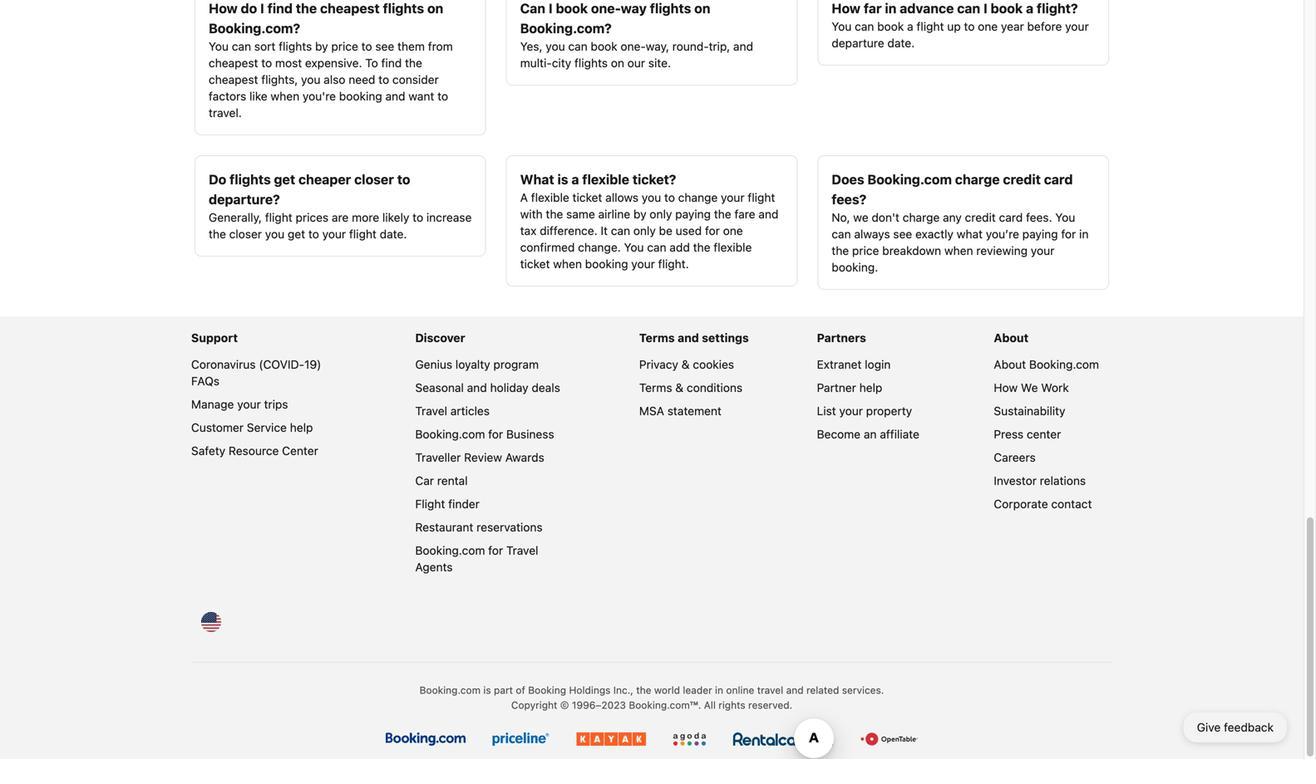 Task type: locate. For each thing, give the bounding box(es) containing it.
0 vertical spatial is
[[557, 172, 568, 187]]

rentalcars image
[[733, 733, 834, 747], [733, 733, 834, 747]]

the inside 'booking.com is part of booking holdings inc., the world leader in online travel and related services. copyright © 1996–2023 booking.com™. all rights reserved.'
[[636, 685, 651, 697]]

0 horizontal spatial on
[[427, 0, 443, 16]]

1 horizontal spatial credit
[[1003, 172, 1041, 187]]

manage your trips
[[191, 398, 288, 412]]

reservations
[[477, 521, 543, 535]]

0 vertical spatial cheapest
[[320, 0, 380, 16]]

coronavirus (covid-19) faqs
[[191, 358, 321, 388]]

ticket down the confirmed
[[520, 257, 550, 271]]

agoda image
[[673, 733, 706, 747], [673, 733, 706, 747]]

0 horizontal spatial a
[[571, 172, 579, 187]]

1 vertical spatial paying
[[1022, 227, 1058, 241]]

you up departure
[[832, 20, 852, 33]]

is for booking.com
[[483, 685, 491, 697]]

is right what
[[557, 172, 568, 187]]

conditions
[[687, 381, 743, 395]]

1 horizontal spatial paying
[[1022, 227, 1058, 241]]

booking.com? up city
[[520, 20, 612, 36]]

add
[[670, 241, 690, 254]]

0 horizontal spatial one
[[723, 224, 743, 238]]

2 terms from the top
[[639, 381, 672, 395]]

your left flight.
[[631, 257, 655, 271]]

restaurant reservations link
[[415, 521, 543, 535]]

& up terms & conditions
[[682, 358, 690, 372]]

manage your trips link
[[191, 398, 288, 412]]

booking.com left part
[[420, 685, 481, 697]]

about up we
[[994, 358, 1026, 372]]

to down prices
[[308, 227, 319, 241]]

a up "before"
[[1026, 0, 1034, 16]]

find
[[267, 0, 293, 16], [381, 56, 402, 70]]

service
[[247, 421, 287, 435]]

1 vertical spatial closer
[[229, 227, 262, 241]]

you're
[[303, 89, 336, 103]]

1 vertical spatial about
[[994, 358, 1026, 372]]

0 vertical spatial terms
[[639, 331, 675, 345]]

price inside "how do i find the cheapest flights on booking.com? you can sort flights by price to see them from cheapest to most expensive. to find the cheapest flights, you also need to consider factors like when you're booking and want to travel."
[[331, 39, 358, 53]]

0 horizontal spatial price
[[331, 39, 358, 53]]

your up customer service help link
[[237, 398, 261, 412]]

1 horizontal spatial flexible
[[582, 172, 629, 187]]

0 vertical spatial closer
[[354, 172, 394, 187]]

kayak image
[[576, 733, 646, 747], [576, 733, 646, 747]]

credit up what
[[965, 211, 996, 224]]

is inside 'booking.com is part of booking holdings inc., the world leader in online travel and related services. copyright © 1996–2023 booking.com™. all rights reserved.'
[[483, 685, 491, 697]]

the right do
[[296, 0, 317, 16]]

for inside booking.com for travel agents
[[488, 544, 503, 558]]

when down the confirmed
[[553, 257, 582, 271]]

1 horizontal spatial in
[[885, 0, 897, 16]]

expensive.
[[305, 56, 362, 70]]

i inside "how do i find the cheapest flights on booking.com? you can sort flights by price to see them from cheapest to most expensive. to find the cheapest flights, you also need to consider factors like when you're booking and want to travel."
[[260, 0, 264, 16]]

become
[[817, 428, 861, 441]]

in inside 'booking.com is part of booking holdings inc., the world leader in online travel and related services. copyright © 1996–2023 booking.com™. all rights reserved.'
[[715, 685, 723, 697]]

1 i from the left
[[260, 0, 264, 16]]

no,
[[832, 211, 850, 224]]

flight inside how far in advance can i book a flight? you can book a flight up to one year before your departure date.
[[917, 20, 944, 33]]

flights up departure?
[[230, 172, 271, 187]]

is for what
[[557, 172, 568, 187]]

you right the fees.
[[1055, 211, 1075, 224]]

0 vertical spatial card
[[1044, 172, 1073, 187]]

booking.com for booking.com is part of booking holdings inc., the world leader in online travel and related services. copyright © 1996–2023 booking.com™. all rights reserved.
[[420, 685, 481, 697]]

i inside can i book one-way flights on booking.com? yes, you can book one-way, round-trip, and multi-city flights on our site.
[[549, 0, 553, 16]]

flights up most
[[279, 39, 312, 53]]

booking.com down travel articles link at the bottom of page
[[415, 428, 485, 441]]

& for privacy
[[682, 358, 690, 372]]

0 vertical spatial one-
[[591, 0, 621, 16]]

and inside 'booking.com is part of booking holdings inc., the world leader in online travel and related services. copyright © 1996–2023 booking.com™. all rights reserved.'
[[786, 685, 804, 697]]

any
[[943, 211, 962, 224]]

travel down seasonal
[[415, 404, 447, 418]]

0 vertical spatial travel
[[415, 404, 447, 418]]

0 horizontal spatial how
[[209, 0, 238, 16]]

you
[[546, 39, 565, 53], [301, 73, 320, 86], [642, 191, 661, 205], [265, 227, 284, 241]]

review
[[464, 451, 502, 465]]

paying
[[675, 207, 711, 221], [1022, 227, 1058, 241]]

1 horizontal spatial on
[[611, 56, 624, 70]]

the down generally, on the left top of the page
[[209, 227, 226, 241]]

1 horizontal spatial booking
[[585, 257, 628, 271]]

0 horizontal spatial i
[[260, 0, 264, 16]]

property
[[866, 404, 912, 418]]

booking.com? inside can i book one-way flights on booking.com? yes, you can book one-way, round-trip, and multi-city flights on our site.
[[520, 20, 612, 36]]

most
[[275, 56, 302, 70]]

ticket
[[573, 191, 602, 205], [520, 257, 550, 271]]

the up booking.
[[832, 244, 849, 258]]

card up you're
[[999, 211, 1023, 224]]

1 about from the top
[[994, 331, 1029, 345]]

when down flights,
[[271, 89, 299, 103]]

credit up the fees.
[[1003, 172, 1041, 187]]

only up be
[[650, 207, 672, 221]]

1 horizontal spatial booking.com?
[[520, 20, 612, 36]]

for right used
[[705, 224, 720, 238]]

and right trip,
[[733, 39, 753, 53]]

0 horizontal spatial booking.com?
[[209, 20, 300, 36]]

3 i from the left
[[984, 0, 988, 16]]

booking.com up 'agents'
[[415, 544, 485, 558]]

(covid-
[[259, 358, 304, 372]]

0 vertical spatial a
[[1026, 0, 1034, 16]]

i right do
[[260, 0, 264, 16]]

booking inside "how do i find the cheapest flights on booking.com? you can sort flights by price to see them from cheapest to most expensive. to find the cheapest flights, you also need to consider factors like when you're booking and want to travel."
[[339, 89, 382, 103]]

1 vertical spatial charge
[[903, 211, 940, 224]]

sustainability link
[[994, 404, 1065, 418]]

you inside can i book one-way flights on booking.com? yes, you can book one-way, round-trip, and multi-city flights on our site.
[[546, 39, 565, 53]]

i inside how far in advance can i book a flight? you can book a flight up to one year before your departure date.
[[984, 0, 988, 16]]

list your property
[[817, 404, 912, 418]]

find right to
[[381, 56, 402, 70]]

find right do
[[267, 0, 293, 16]]

travel
[[757, 685, 783, 697]]

2 horizontal spatial i
[[984, 0, 988, 16]]

flexible down what
[[531, 191, 569, 205]]

help
[[859, 381, 882, 395], [290, 421, 313, 435]]

2 vertical spatial cheapest
[[209, 73, 258, 86]]

booking inside what is a flexible ticket? a flexible ticket allows you to change your flight with the same airline by only paying the fare and tax difference. it can only be used for one confirmed change. you can add the flexible ticket when booking your flight.
[[585, 257, 628, 271]]

1 terms from the top
[[639, 331, 675, 345]]

how left do
[[209, 0, 238, 16]]

advance
[[900, 0, 954, 16]]

and right "travel"
[[786, 685, 804, 697]]

you right the change.
[[624, 241, 644, 254]]

booking.com image
[[386, 733, 465, 747], [386, 733, 465, 747]]

1 vertical spatial help
[[290, 421, 313, 435]]

press
[[994, 428, 1024, 441]]

1 horizontal spatial see
[[893, 227, 912, 241]]

2 horizontal spatial in
[[1079, 227, 1089, 241]]

paying down the fees.
[[1022, 227, 1058, 241]]

genius loyalty program link
[[415, 358, 539, 372]]

0 horizontal spatial help
[[290, 421, 313, 435]]

when inside "how do i find the cheapest flights on booking.com? you can sort flights by price to see them from cheapest to most expensive. to find the cheapest flights, you also need to consider factors like when you're booking and want to travel."
[[271, 89, 299, 103]]

can i book one-way flights on booking.com? yes, you can book one-way, round-trip, and multi-city flights on our site.
[[520, 0, 753, 70]]

2 booking.com? from the left
[[520, 20, 612, 36]]

2 i from the left
[[549, 0, 553, 16]]

charge up exactly in the right top of the page
[[903, 211, 940, 224]]

can
[[520, 0, 545, 16]]

city
[[552, 56, 571, 70]]

in
[[885, 0, 897, 16], [1079, 227, 1089, 241], [715, 685, 723, 697]]

1 horizontal spatial date.
[[888, 36, 915, 50]]

in up all
[[715, 685, 723, 697]]

need
[[349, 73, 375, 86]]

how we work
[[994, 381, 1069, 395]]

also
[[324, 73, 345, 86]]

exactly
[[915, 227, 954, 241]]

0 vertical spatial find
[[267, 0, 293, 16]]

extranet login link
[[817, 358, 891, 372]]

1 horizontal spatial help
[[859, 381, 882, 395]]

you inside what is a flexible ticket? a flexible ticket allows you to change your flight with the same airline by only paying the fare and tax difference. it can only be used for one confirmed change. you can add the flexible ticket when booking your flight.
[[624, 241, 644, 254]]

reserved.
[[748, 700, 792, 712]]

paying up used
[[675, 207, 711, 221]]

you left sort
[[209, 39, 229, 53]]

0 horizontal spatial paying
[[675, 207, 711, 221]]

to
[[964, 20, 975, 33], [361, 39, 372, 53], [261, 56, 272, 70], [378, 73, 389, 86], [437, 89, 448, 103], [397, 172, 410, 187], [664, 191, 675, 205], [413, 211, 423, 224], [308, 227, 319, 241]]

about up about booking.com
[[994, 331, 1029, 345]]

a down advance
[[907, 20, 913, 33]]

when inside the does booking.com charge credit card fees? no, we don't charge any credit card fees. you can always see exactly what you're paying for in the price breakdown when reviewing your booking.
[[944, 244, 973, 258]]

see
[[375, 39, 394, 53], [893, 227, 912, 241]]

1 vertical spatial a
[[907, 20, 913, 33]]

you inside do flights get cheaper closer to departure? generally, flight prices are more likely to increase the closer you get to your flight date.
[[265, 227, 284, 241]]

1 horizontal spatial when
[[553, 257, 582, 271]]

the up "difference."
[[546, 207, 563, 221]]

by
[[315, 39, 328, 53], [634, 207, 647, 221]]

privacy & cookies
[[639, 358, 734, 372]]

0 vertical spatial get
[[274, 172, 295, 187]]

1 vertical spatial by
[[634, 207, 647, 221]]

0 horizontal spatial by
[[315, 39, 328, 53]]

0 horizontal spatial credit
[[965, 211, 996, 224]]

1 horizontal spatial how
[[832, 0, 861, 16]]

2 about from the top
[[994, 358, 1026, 372]]

flight inside what is a flexible ticket? a flexible ticket allows you to change your flight with the same airline by only paying the fare and tax difference. it can only be used for one confirmed change. you can add the flexible ticket when booking your flight.
[[748, 191, 775, 205]]

1 vertical spatial is
[[483, 685, 491, 697]]

booking.com? down do
[[209, 20, 300, 36]]

1 vertical spatial in
[[1079, 227, 1089, 241]]

0 vertical spatial about
[[994, 331, 1029, 345]]

you down departure?
[[265, 227, 284, 241]]

you inside "how do i find the cheapest flights on booking.com? you can sort flights by price to see them from cheapest to most expensive. to find the cheapest flights, you also need to consider factors like when you're booking and want to travel."
[[301, 73, 320, 86]]

paying inside what is a flexible ticket? a flexible ticket allows you to change your flight with the same airline by only paying the fare and tax difference. it can only be used for one confirmed change. you can add the flexible ticket when booking your flight.
[[675, 207, 711, 221]]

affiliate
[[880, 428, 919, 441]]

1 vertical spatial see
[[893, 227, 912, 241]]

1 horizontal spatial one
[[978, 20, 998, 33]]

how
[[209, 0, 238, 16], [832, 0, 861, 16], [994, 381, 1018, 395]]

1 vertical spatial only
[[633, 224, 656, 238]]

trips
[[264, 398, 288, 412]]

you inside how far in advance can i book a flight? you can book a flight up to one year before your departure date.
[[832, 20, 852, 33]]

0 vertical spatial only
[[650, 207, 672, 221]]

for
[[705, 224, 720, 238], [1061, 227, 1076, 241], [488, 428, 503, 441], [488, 544, 503, 558]]

like
[[249, 89, 267, 103]]

1 horizontal spatial find
[[381, 56, 402, 70]]

priceline.com image
[[492, 733, 549, 747], [492, 733, 549, 747]]

how inside "how do i find the cheapest flights on booking.com? you can sort flights by price to see them from cheapest to most expensive. to find the cheapest flights, you also need to consider factors like when you're booking and want to travel."
[[209, 0, 238, 16]]

1 vertical spatial get
[[288, 227, 305, 241]]

is left part
[[483, 685, 491, 697]]

ticket?
[[633, 172, 676, 187]]

before
[[1027, 20, 1062, 33]]

0 vertical spatial paying
[[675, 207, 711, 221]]

for down reservations
[[488, 544, 503, 558]]

confirmed
[[520, 241, 575, 254]]

2 horizontal spatial when
[[944, 244, 973, 258]]

terms down privacy
[[639, 381, 672, 395]]

0 horizontal spatial see
[[375, 39, 394, 53]]

is inside what is a flexible ticket? a flexible ticket allows you to change your flight with the same airline by only paying the fare and tax difference. it can only be used for one confirmed change. you can add the flexible ticket when booking your flight.
[[557, 172, 568, 187]]

way,
[[646, 39, 669, 53]]

0 horizontal spatial when
[[271, 89, 299, 103]]

help up center
[[290, 421, 313, 435]]

can left sort
[[232, 39, 251, 53]]

only left be
[[633, 224, 656, 238]]

flights right way
[[650, 0, 691, 16]]

can up up
[[957, 0, 980, 16]]

flight up the fare
[[748, 191, 775, 205]]

i right can
[[549, 0, 553, 16]]

how left far
[[832, 0, 861, 16]]

1 vertical spatial terms
[[639, 381, 672, 395]]

booking down need
[[339, 89, 382, 103]]

0 horizontal spatial find
[[267, 0, 293, 16]]

flight down advance
[[917, 20, 944, 33]]

booking.com?
[[209, 20, 300, 36], [520, 20, 612, 36]]

be
[[659, 224, 673, 238]]

terms for terms & conditions
[[639, 381, 672, 395]]

1 horizontal spatial is
[[557, 172, 568, 187]]

& up msa statement link
[[675, 381, 684, 395]]

booking down the change.
[[585, 257, 628, 271]]

0 vertical spatial price
[[331, 39, 358, 53]]

charge up any
[[955, 172, 1000, 187]]

1 horizontal spatial a
[[907, 20, 913, 33]]

0 vertical spatial booking
[[339, 89, 382, 103]]

get
[[274, 172, 295, 187], [288, 227, 305, 241]]

how inside how far in advance can i book a flight? you can book a flight up to one year before your departure date.
[[832, 0, 861, 16]]

corporate contact link
[[994, 498, 1092, 511]]

flexible up allows
[[582, 172, 629, 187]]

online
[[726, 685, 754, 697]]

1 vertical spatial booking
[[585, 257, 628, 271]]

yes,
[[520, 39, 543, 53]]

1996–2023
[[572, 700, 626, 712]]

0 horizontal spatial is
[[483, 685, 491, 697]]

airline
[[598, 207, 630, 221]]

flexible down the fare
[[714, 241, 752, 254]]

one left year
[[978, 20, 998, 33]]

terms for terms and settings
[[639, 331, 675, 345]]

0 vertical spatial in
[[885, 0, 897, 16]]

your down the fees.
[[1031, 244, 1055, 258]]

and down genius loyalty program at top left
[[467, 381, 487, 395]]

2 horizontal spatial on
[[694, 0, 710, 16]]

in right far
[[885, 0, 897, 16]]

discover
[[415, 331, 465, 345]]

0 vertical spatial date.
[[888, 36, 915, 50]]

get down prices
[[288, 227, 305, 241]]

0 horizontal spatial in
[[715, 685, 723, 697]]

booking.com inside booking.com for travel agents
[[415, 544, 485, 558]]

traveller review awards
[[415, 451, 544, 465]]

1 horizontal spatial travel
[[506, 544, 538, 558]]

flights,
[[261, 73, 298, 86]]

rights
[[719, 700, 746, 712]]

0 vertical spatial credit
[[1003, 172, 1041, 187]]

all
[[704, 700, 716, 712]]

when down what
[[944, 244, 973, 258]]

get left cheaper
[[274, 172, 295, 187]]

0 vertical spatial charge
[[955, 172, 1000, 187]]

1 vertical spatial credit
[[965, 211, 996, 224]]

reviewing
[[976, 244, 1028, 258]]

paying inside the does booking.com charge credit card fees? no, we don't charge any credit card fees. you can always see exactly what you're paying for in the price breakdown when reviewing your booking.
[[1022, 227, 1058, 241]]

one
[[978, 20, 998, 33], [723, 224, 743, 238]]

can down no, at the right of page
[[832, 227, 851, 241]]

booking.com inside 'booking.com is part of booking holdings inc., the world leader in online travel and related services. copyright © 1996–2023 booking.com™. all rights reserved.'
[[420, 685, 481, 697]]

flights up them
[[383, 0, 424, 16]]

a inside what is a flexible ticket? a flexible ticket allows you to change your flight with the same airline by only paying the fare and tax difference. it can only be used for one confirmed change. you can add the flexible ticket when booking your flight.
[[571, 172, 579, 187]]

0 horizontal spatial booking
[[339, 89, 382, 103]]

cheapest
[[320, 0, 380, 16], [209, 56, 258, 70], [209, 73, 258, 86]]

terms and settings
[[639, 331, 749, 345]]

cheaper
[[298, 172, 351, 187]]

on inside "how do i find the cheapest flights on booking.com? you can sort flights by price to see them from cheapest to most expensive. to find the cheapest flights, you also need to consider factors like when you're booking and want to travel."
[[427, 0, 443, 16]]

your inside do flights get cheaper closer to departure? generally, flight prices are more likely to increase the closer you get to your flight date.
[[322, 227, 346, 241]]

1 booking.com? from the left
[[209, 20, 300, 36]]

give feedback button
[[1184, 713, 1287, 743]]

by up expensive.
[[315, 39, 328, 53]]

0 vertical spatial one
[[978, 20, 998, 33]]

factors
[[209, 89, 246, 103]]

1 horizontal spatial i
[[549, 0, 553, 16]]

and left want
[[385, 89, 405, 103]]

to down ticket?
[[664, 191, 675, 205]]

1 horizontal spatial price
[[852, 244, 879, 258]]

loyalty
[[456, 358, 490, 372]]

flight down more
[[349, 227, 377, 241]]

car rental
[[415, 474, 468, 488]]

seasonal and holiday deals
[[415, 381, 560, 395]]

for inside the does booking.com charge credit card fees? no, we don't charge any credit card fees. you can always see exactly what you're paying for in the price breakdown when reviewing your booking.
[[1061, 227, 1076, 241]]

1 vertical spatial date.
[[380, 227, 407, 241]]

login
[[865, 358, 891, 372]]

price down always
[[852, 244, 879, 258]]

you inside "how do i find the cheapest flights on booking.com? you can sort flights by price to see them from cheapest to most expensive. to find the cheapest flights, you also need to consider factors like when you're booking and want to travel."
[[209, 39, 229, 53]]

booking.com for travel agents link
[[415, 544, 538, 575]]

extranet
[[817, 358, 862, 372]]

1 vertical spatial card
[[999, 211, 1023, 224]]

2 horizontal spatial a
[[1026, 0, 1034, 16]]

by down allows
[[634, 207, 647, 221]]

opentable image
[[860, 733, 918, 747], [860, 733, 918, 747]]

2 vertical spatial in
[[715, 685, 723, 697]]

traveller
[[415, 451, 461, 465]]

about for about booking.com
[[994, 358, 1026, 372]]

round-
[[672, 39, 709, 53]]

1 vertical spatial price
[[852, 244, 879, 258]]

you down ticket?
[[642, 191, 661, 205]]

0 vertical spatial by
[[315, 39, 328, 53]]

0 horizontal spatial date.
[[380, 227, 407, 241]]

0 vertical spatial &
[[682, 358, 690, 372]]

program
[[493, 358, 539, 372]]

see up to
[[375, 39, 394, 53]]

card up the fees.
[[1044, 172, 1073, 187]]

©
[[560, 700, 569, 712]]

about for about
[[994, 331, 1029, 345]]

0 horizontal spatial ticket
[[520, 257, 550, 271]]

and right the fare
[[759, 207, 779, 221]]

on left our on the left of the page
[[611, 56, 624, 70]]

you inside the does booking.com charge credit card fees? no, we don't charge any credit card fees. you can always see exactly what you're paying for in the price breakdown when reviewing your booking.
[[1055, 211, 1075, 224]]

travel down reservations
[[506, 544, 538, 558]]

1 vertical spatial travel
[[506, 544, 538, 558]]

book left way,
[[591, 39, 617, 53]]

0 vertical spatial ticket
[[573, 191, 602, 205]]

booking.com inside the does booking.com charge credit card fees? no, we don't charge any credit card fees. you can always see exactly what you're paying for in the price breakdown when reviewing your booking.
[[868, 172, 952, 187]]

a up same
[[571, 172, 579, 187]]

trip,
[[709, 39, 730, 53]]



Task type: describe. For each thing, give the bounding box(es) containing it.
increase
[[426, 211, 472, 224]]

car rental link
[[415, 474, 468, 488]]

fees?
[[832, 192, 867, 207]]

your up the fare
[[721, 191, 745, 205]]

coronavirus
[[191, 358, 256, 372]]

and up privacy & cookies link
[[678, 331, 699, 345]]

up
[[947, 20, 961, 33]]

partner help
[[817, 381, 882, 395]]

in inside the does booking.com charge credit card fees? no, we don't charge any credit card fees. you can always see exactly what you're paying for in the price breakdown when reviewing your booking.
[[1079, 227, 1089, 241]]

0 horizontal spatial travel
[[415, 404, 447, 418]]

to inside how far in advance can i book a flight? you can book a flight up to one year before your departure date.
[[964, 20, 975, 33]]

coronavirus (covid-19) faqs link
[[191, 358, 321, 388]]

flights right city
[[574, 56, 608, 70]]

& for terms
[[675, 381, 684, 395]]

and inside "how do i find the cheapest flights on booking.com? you can sort flights by price to see them from cheapest to most expensive. to find the cheapest flights, you also need to consider factors like when you're booking and want to travel."
[[385, 89, 405, 103]]

related
[[806, 685, 839, 697]]

to inside what is a flexible ticket? a flexible ticket allows you to change your flight with the same airline by only paying the fare and tax difference. it can only be used for one confirmed change. you can add the flexible ticket when booking your flight.
[[664, 191, 675, 205]]

change
[[678, 191, 718, 205]]

investor relations
[[994, 474, 1086, 488]]

leader
[[683, 685, 712, 697]]

booking.com for travel agents
[[415, 544, 538, 575]]

the down used
[[693, 241, 710, 254]]

to up to
[[361, 39, 372, 53]]

for up review
[[488, 428, 503, 441]]

can right it at the top left
[[611, 224, 630, 238]]

see inside "how do i find the cheapest flights on booking.com? you can sort flights by price to see them from cheapest to most expensive. to find the cheapest flights, you also need to consider factors like when you're booking and want to travel."
[[375, 39, 394, 53]]

corporate
[[994, 498, 1048, 511]]

part
[[494, 685, 513, 697]]

rental
[[437, 474, 468, 488]]

1 horizontal spatial charge
[[955, 172, 1000, 187]]

restaurant reservations
[[415, 521, 543, 535]]

booking.com™.
[[629, 700, 701, 712]]

the left the fare
[[714, 207, 731, 221]]

do
[[209, 172, 226, 187]]

generally,
[[209, 211, 262, 224]]

one inside how far in advance can i book a flight? you can book a flight up to one year before your departure date.
[[978, 20, 998, 33]]

genius
[[415, 358, 452, 372]]

give feedback
[[1197, 721, 1274, 735]]

book right can
[[556, 0, 588, 16]]

what
[[520, 172, 554, 187]]

to down sort
[[261, 56, 272, 70]]

what is a flexible ticket? a flexible ticket allows you to change your flight with the same airline by only paying the fare and tax difference. it can only be used for one confirmed change. you can add the flexible ticket when booking your flight.
[[520, 172, 779, 271]]

traveller review awards link
[[415, 451, 544, 465]]

don't
[[872, 211, 900, 224]]

list
[[817, 404, 836, 418]]

work
[[1041, 381, 1069, 395]]

same
[[566, 207, 595, 221]]

the inside the does booking.com charge credit card fees? no, we don't charge any credit card fees. you can always see exactly what you're paying for in the price breakdown when reviewing your booking.
[[832, 244, 849, 258]]

the inside do flights get cheaper closer to departure? generally, flight prices are more likely to increase the closer you get to your flight date.
[[209, 227, 226, 241]]

support
[[191, 331, 238, 345]]

1 horizontal spatial ticket
[[573, 191, 602, 205]]

allows
[[605, 191, 639, 205]]

by inside what is a flexible ticket? a flexible ticket allows you to change your flight with the same airline by only paying the fare and tax difference. it can only be used for one confirmed change. you can add the flexible ticket when booking your flight.
[[634, 207, 647, 221]]

book down far
[[877, 20, 904, 33]]

2 horizontal spatial flexible
[[714, 241, 752, 254]]

0 horizontal spatial charge
[[903, 211, 940, 224]]

your inside how far in advance can i book a flight? you can book a flight up to one year before your departure date.
[[1065, 20, 1089, 33]]

price inside the does booking.com charge credit card fees? no, we don't charge any credit card fees. you can always see exactly what you're paying for in the price breakdown when reviewing your booking.
[[852, 244, 879, 258]]

prices
[[296, 211, 329, 224]]

you're
[[986, 227, 1019, 241]]

for inside what is a flexible ticket? a flexible ticket allows you to change your flight with the same airline by only paying the fare and tax difference. it can only be used for one confirmed change. you can add the flexible ticket when booking your flight.
[[705, 224, 720, 238]]

partner help link
[[817, 381, 882, 395]]

safety
[[191, 444, 225, 458]]

holdings
[[569, 685, 611, 697]]

by inside "how do i find the cheapest flights on booking.com? you can sort flights by price to see them from cheapest to most expensive. to find the cheapest flights, you also need to consider factors like when you're booking and want to travel."
[[315, 39, 328, 53]]

date. inside how far in advance can i book a flight? you can book a flight up to one year before your departure date.
[[888, 36, 915, 50]]

seasonal and holiday deals link
[[415, 381, 560, 395]]

0 vertical spatial help
[[859, 381, 882, 395]]

1 horizontal spatial card
[[1044, 172, 1073, 187]]

privacy & cookies link
[[639, 358, 734, 372]]

see inside the does booking.com charge credit card fees? no, we don't charge any credit card fees. you can always see exactly what you're paying for in the price breakdown when reviewing your booking.
[[893, 227, 912, 241]]

19)
[[304, 358, 321, 372]]

press center link
[[994, 428, 1061, 441]]

resource
[[229, 444, 279, 458]]

our
[[627, 56, 645, 70]]

does booking.com charge credit card fees? no, we don't charge any credit card fees. you can always see exactly what you're paying for in the price breakdown when reviewing your booking.
[[832, 172, 1089, 274]]

car
[[415, 474, 434, 488]]

book up year
[[991, 0, 1023, 16]]

feedback
[[1224, 721, 1274, 735]]

0 horizontal spatial flexible
[[531, 191, 569, 205]]

can inside can i book one-way flights on booking.com? yes, you can book one-way, round-trip, and multi-city flights on our site.
[[568, 39, 588, 53]]

restaurant
[[415, 521, 473, 535]]

investor
[[994, 474, 1037, 488]]

genius loyalty program
[[415, 358, 539, 372]]

1 vertical spatial find
[[381, 56, 402, 70]]

departure?
[[209, 192, 280, 207]]

booking.com up work
[[1029, 358, 1099, 372]]

travel.
[[209, 106, 242, 120]]

about booking.com
[[994, 358, 1099, 372]]

settings
[[702, 331, 749, 345]]

to right the likely
[[413, 211, 423, 224]]

inc.,
[[613, 685, 633, 697]]

1 horizontal spatial closer
[[354, 172, 394, 187]]

terms & conditions
[[639, 381, 743, 395]]

1 vertical spatial one-
[[621, 39, 646, 53]]

can inside "how do i find the cheapest flights on booking.com? you can sort flights by price to see them from cheapest to most expensive. to find the cheapest flights, you also need to consider factors like when you're booking and want to travel."
[[232, 39, 251, 53]]

msa
[[639, 404, 664, 418]]

way
[[621, 0, 647, 16]]

and inside can i book one-way flights on booking.com? yes, you can book one-way, round-trip, and multi-city flights on our site.
[[733, 39, 753, 53]]

you inside what is a flexible ticket? a flexible ticket allows you to change your flight with the same airline by only paying the fare and tax difference. it can only be used for one confirmed change. you can add the flexible ticket when booking your flight.
[[642, 191, 661, 205]]

your inside the does booking.com charge credit card fees? no, we don't charge any credit card fees. you can always see exactly what you're paying for in the price breakdown when reviewing your booking.
[[1031, 244, 1055, 258]]

booking.com for booking.com for business
[[415, 428, 485, 441]]

can inside the does booking.com charge credit card fees? no, we don't charge any credit card fees. you can always see exactly what you're paying for in the price breakdown when reviewing your booking.
[[832, 227, 851, 241]]

to right want
[[437, 89, 448, 103]]

privacy
[[639, 358, 678, 372]]

0 vertical spatial flexible
[[582, 172, 629, 187]]

center
[[282, 444, 318, 458]]

cookies
[[693, 358, 734, 372]]

can up departure
[[855, 20, 874, 33]]

how for how do i find the cheapest flights on booking.com?
[[209, 0, 238, 16]]

how for how far in advance can i book a flight?
[[832, 0, 861, 16]]

1 vertical spatial cheapest
[[209, 56, 258, 70]]

become an affiliate link
[[817, 428, 919, 441]]

extranet login
[[817, 358, 891, 372]]

and inside what is a flexible ticket? a flexible ticket allows you to change your flight with the same airline by only paying the fare and tax difference. it can only be used for one confirmed change. you can add the flexible ticket when booking your flight.
[[759, 207, 779, 221]]

does
[[832, 172, 864, 187]]

articles
[[450, 404, 490, 418]]

more
[[352, 211, 379, 224]]

to
[[365, 56, 378, 70]]

far
[[864, 0, 882, 16]]

msa statement link
[[639, 404, 722, 418]]

to right need
[[378, 73, 389, 86]]

booking
[[528, 685, 566, 697]]

when inside what is a flexible ticket? a flexible ticket allows you to change your flight with the same airline by only paying the fare and tax difference. it can only be used for one confirmed change. you can add the flexible ticket when booking your flight.
[[553, 257, 582, 271]]

booking.com is part of booking holdings inc., the world leader in online travel and related services. copyright © 1996–2023 booking.com™. all rights reserved.
[[420, 685, 884, 712]]

date. inside do flights get cheaper closer to departure? generally, flight prices are more likely to increase the closer you get to your flight date.
[[380, 227, 407, 241]]

can down be
[[647, 241, 666, 254]]

want
[[409, 89, 434, 103]]

awards
[[505, 451, 544, 465]]

how far in advance can i book a flight? you can book a flight up to one year before your departure date.
[[832, 0, 1089, 50]]

flights inside do flights get cheaper closer to departure? generally, flight prices are more likely to increase the closer you get to your flight date.
[[230, 172, 271, 187]]

to up the likely
[[397, 172, 410, 187]]

flight left prices
[[265, 211, 292, 224]]

your down partner help
[[839, 404, 863, 418]]

0 horizontal spatial closer
[[229, 227, 262, 241]]

statement
[[667, 404, 722, 418]]

sort
[[254, 39, 276, 53]]

one inside what is a flexible ticket? a flexible ticket allows you to change your flight with the same airline by only paying the fare and tax difference. it can only be used for one confirmed change. you can add the flexible ticket when booking your flight.
[[723, 224, 743, 238]]

in inside how far in advance can i book a flight? you can book a flight up to one year before your departure date.
[[885, 0, 897, 16]]

site.
[[648, 56, 671, 70]]

travel inside booking.com for travel agents
[[506, 544, 538, 558]]

sustainability
[[994, 404, 1065, 418]]

booking.com for booking.com for travel agents
[[415, 544, 485, 558]]

booking.com? inside "how do i find the cheapest flights on booking.com? you can sort flights by price to see them from cheapest to most expensive. to find the cheapest flights, you also need to consider factors like when you're booking and want to travel."
[[209, 20, 300, 36]]

1 vertical spatial ticket
[[520, 257, 550, 271]]

about booking.com link
[[994, 358, 1099, 372]]

the up "consider"
[[405, 56, 422, 70]]

customer service help link
[[191, 421, 313, 435]]

world
[[654, 685, 680, 697]]

a
[[520, 191, 528, 205]]

2 horizontal spatial how
[[994, 381, 1018, 395]]

0 horizontal spatial card
[[999, 211, 1023, 224]]



Task type: vqa. For each thing, say whether or not it's contained in the screenshot.
The Apartments in the 7Seasons Apartments Budapest 06. Terézváros, Hungary, Budapest
no



